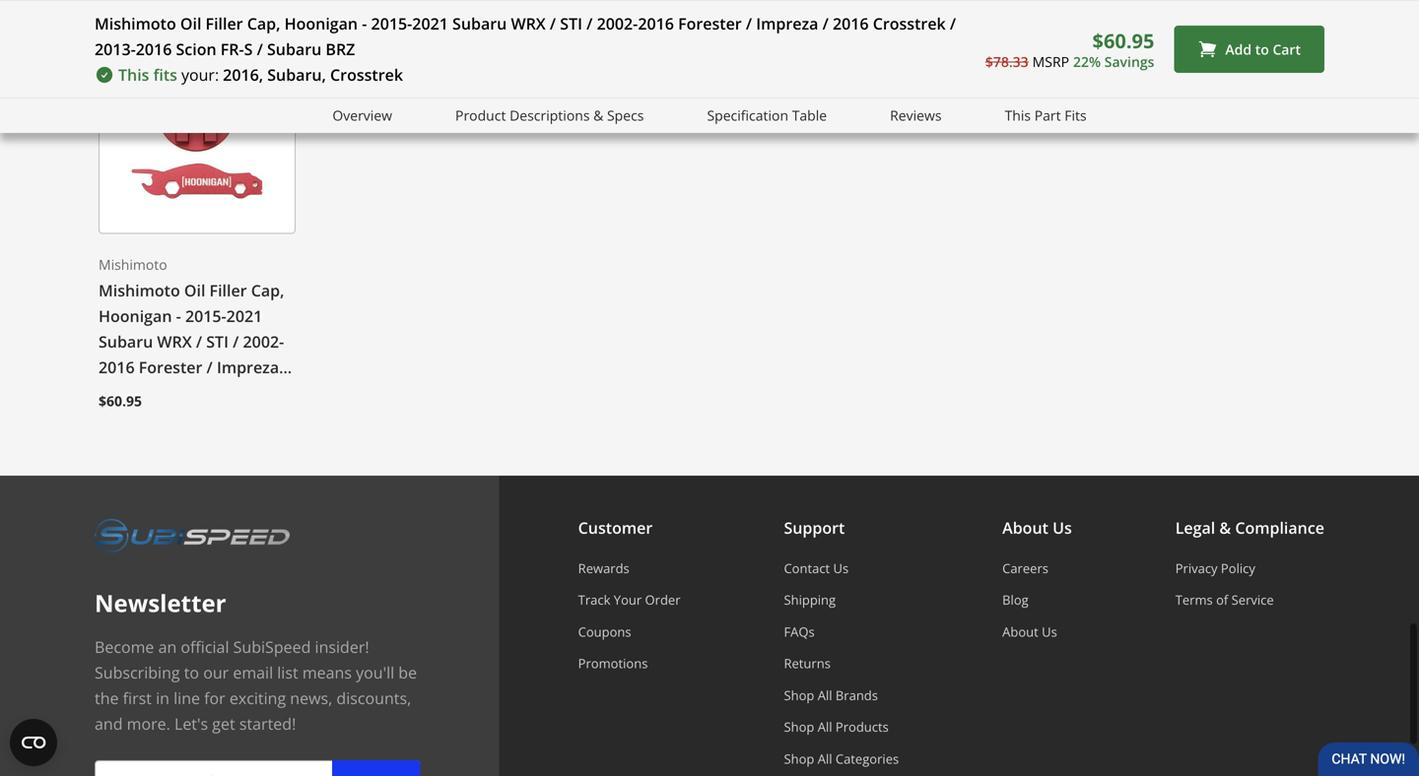 Task type: locate. For each thing, give the bounding box(es) containing it.
oil
[[180, 13, 202, 34], [184, 280, 205, 301]]

2 vertical spatial shop
[[784, 751, 815, 768]]

this left part
[[1005, 106, 1031, 125]]

1 horizontal spatial to
[[1256, 40, 1270, 58]]

overview
[[333, 106, 392, 125]]

0 horizontal spatial -
[[176, 306, 181, 327]]

this left fits
[[118, 64, 149, 85]]

returns link
[[784, 655, 899, 673]]

1 vertical spatial about
[[1003, 623, 1039, 641]]

all for products
[[818, 719, 833, 737]]

official
[[181, 637, 229, 658]]

mishimoto oil filler cap, hoonigan - 2015-2021 subaru wrx / sti / 2002-2016 forester / impreza / 2016 crosstrek / 2013-2016 scion fr-s / subaru brz
[[95, 13, 957, 60]]

0 vertical spatial wrx
[[511, 13, 546, 34]]

to
[[1256, 40, 1270, 58], [184, 662, 199, 684]]

privacy policy link
[[1176, 560, 1325, 578]]

0 vertical spatial 2013-
[[95, 38, 136, 60]]

mishimoto inside mishimoto oil filler cap, hoonigan - 2015-2021 subaru wrx / sti / 2002-2016 forester / impreza / 2016 crosstrek / 2013-2016 scion fr-s / subaru brz
[[95, 13, 176, 34]]

sti inside mishimoto mishimoto oil filler cap, hoonigan - 2015-2021 subaru wrx / sti / 2002- 2016 forester / impreza / 2016 crosstrek / 2013- 2016 scion fr-s / subaru brz
[[206, 331, 229, 353]]

news,
[[290, 688, 333, 709]]

1 horizontal spatial brz
[[326, 38, 355, 60]]

0 horizontal spatial s
[[207, 408, 216, 429]]

shop down shop all products
[[784, 751, 815, 768]]

track your order
[[578, 592, 681, 609]]

impreza inside mishimoto mishimoto oil filler cap, hoonigan - 2015-2021 subaru wrx / sti / 2002- 2016 forester / impreza / 2016 crosstrek / 2013- 2016 scion fr-s / subaru brz
[[217, 357, 279, 378]]

all down shop all products
[[818, 751, 833, 768]]

this for this fits your: 2016, subaru, crosstrek
[[118, 64, 149, 85]]

1 about from the top
[[1003, 517, 1049, 539]]

2002- inside mishimoto oil filler cap, hoonigan - 2015-2021 subaru wrx / sti / 2002-2016 forester / impreza / 2016 crosstrek / 2013-2016 scion fr-s / subaru brz
[[597, 13, 638, 34]]

0 horizontal spatial 2015-
[[185, 306, 226, 327]]

product
[[456, 106, 506, 125]]

1 horizontal spatial 2021
[[412, 13, 449, 34]]

$60.95 for $60.95
[[99, 392, 142, 411]]

mimmmofc-sub-hoonrd mishimoto oil filler cap, hoonigan - 2015+ wrx / 2015+ sti / 2013+ brz, image
[[99, 40, 296, 234]]

$60.95
[[1093, 27, 1155, 54], [99, 392, 142, 411]]

0 vertical spatial s
[[244, 38, 253, 60]]

1 vertical spatial oil
[[184, 280, 205, 301]]

1 vertical spatial impreza
[[217, 357, 279, 378]]

0 horizontal spatial hoonigan
[[99, 306, 172, 327]]

1 vertical spatial scion
[[139, 408, 179, 429]]

0 vertical spatial about us
[[1003, 517, 1073, 539]]

1 vertical spatial brz
[[99, 434, 128, 455]]

impreza inside mishimoto oil filler cap, hoonigan - 2015-2021 subaru wrx / sti / 2002-2016 forester / impreza / 2016 crosstrek / 2013-2016 scion fr-s / subaru brz
[[757, 13, 819, 34]]

us up shipping link
[[834, 560, 849, 578]]

0 horizontal spatial sti
[[206, 331, 229, 353]]

1 horizontal spatial -
[[362, 13, 367, 34]]

0 vertical spatial hoonigan
[[285, 13, 358, 34]]

2 shop from the top
[[784, 719, 815, 737]]

crosstrek inside mishimoto mishimoto oil filler cap, hoonigan - 2015-2021 subaru wrx / sti / 2002- 2016 forester / impreza / 2016 crosstrek / 2013- 2016 scion fr-s / subaru brz
[[139, 383, 212, 404]]

shop down shop all brands
[[784, 719, 815, 737]]

us down blog link on the right bottom of page
[[1042, 623, 1058, 641]]

1 vertical spatial about us
[[1003, 623, 1058, 641]]

privacy policy
[[1176, 560, 1256, 578]]

wrx inside mishimoto oil filler cap, hoonigan - 2015-2021 subaru wrx / sti / 2002-2016 forester / impreza / 2016 crosstrek / 2013-2016 scion fr-s / subaru brz
[[511, 13, 546, 34]]

exciting
[[230, 688, 286, 709]]

0 horizontal spatial this
[[118, 64, 149, 85]]

1 horizontal spatial 2002-
[[597, 13, 638, 34]]

shop for shop all products
[[784, 719, 815, 737]]

contact us
[[784, 560, 849, 578]]

0 horizontal spatial fr-
[[183, 408, 207, 429]]

0 horizontal spatial crosstrek
[[139, 383, 212, 404]]

& right legal
[[1220, 517, 1232, 539]]

0 vertical spatial all
[[818, 687, 833, 705]]

oil inside mishimoto mishimoto oil filler cap, hoonigan - 2015-2021 subaru wrx / sti / 2002- 2016 forester / impreza / 2016 crosstrek / 2013- 2016 scion fr-s / subaru brz
[[184, 280, 205, 301]]

categories
[[836, 751, 899, 768]]

0 vertical spatial impreza
[[757, 13, 819, 34]]

cap,
[[247, 13, 280, 34], [251, 280, 284, 301]]

1 vertical spatial 2015-
[[185, 306, 226, 327]]

all for categories
[[818, 751, 833, 768]]

1 about us from the top
[[1003, 517, 1073, 539]]

add
[[1226, 40, 1252, 58]]

1 vertical spatial mishimoto
[[99, 255, 167, 274]]

shop all categories link
[[784, 751, 899, 768]]

add to cart
[[1226, 40, 1302, 58]]

s inside mishimoto mishimoto oil filler cap, hoonigan - 2015-2021 subaru wrx / sti / 2002- 2016 forester / impreza / 2016 crosstrek / 2013- 2016 scion fr-s / subaru brz
[[207, 408, 216, 429]]

Enter your email text field
[[95, 761, 421, 777]]

0 horizontal spatial 2013-
[[95, 38, 136, 60]]

the
[[95, 688, 119, 709]]

all
[[818, 687, 833, 705], [818, 719, 833, 737], [818, 751, 833, 768]]

2 about from the top
[[1003, 623, 1039, 641]]

0 vertical spatial scion
[[176, 38, 217, 60]]

1 vertical spatial fr-
[[183, 408, 207, 429]]

0 vertical spatial 2002-
[[597, 13, 638, 34]]

2016
[[638, 13, 674, 34], [833, 13, 869, 34], [136, 38, 172, 60], [99, 357, 135, 378], [99, 383, 135, 404], [99, 408, 135, 429]]

0 vertical spatial oil
[[180, 13, 202, 34]]

1 vertical spatial 2013-
[[226, 383, 267, 404]]

1 horizontal spatial this
[[1005, 106, 1031, 125]]

1 horizontal spatial wrx
[[511, 13, 546, 34]]

1 vertical spatial $60.95
[[99, 392, 142, 411]]

about down blog
[[1003, 623, 1039, 641]]

add to cart button
[[1175, 26, 1325, 73]]

about us up careers link
[[1003, 517, 1073, 539]]

& left specs
[[594, 106, 604, 125]]

1 vertical spatial hoonigan
[[99, 306, 172, 327]]

about up the careers
[[1003, 517, 1049, 539]]

0 horizontal spatial 2002-
[[243, 331, 284, 353]]

legal & compliance
[[1176, 517, 1325, 539]]

hoonigan inside mishimoto mishimoto oil filler cap, hoonigan - 2015-2021 subaru wrx / sti / 2002- 2016 forester / impreza / 2016 crosstrek / 2013- 2016 scion fr-s / subaru brz
[[99, 306, 172, 327]]

subaru
[[453, 13, 507, 34], [267, 38, 322, 60], [99, 331, 153, 353], [230, 408, 284, 429]]

1 vertical spatial shop
[[784, 719, 815, 737]]

us
[[1053, 517, 1073, 539], [834, 560, 849, 578], [1042, 623, 1058, 641]]

faqs
[[784, 623, 815, 641]]

legal
[[1176, 517, 1216, 539]]

0 vertical spatial &
[[594, 106, 604, 125]]

0 vertical spatial to
[[1256, 40, 1270, 58]]

2021
[[412, 13, 449, 34], [226, 306, 263, 327]]

2 vertical spatial crosstrek
[[139, 383, 212, 404]]

1 horizontal spatial fr-
[[221, 38, 244, 60]]

1 vertical spatial us
[[834, 560, 849, 578]]

brz inside mishimoto mishimoto oil filler cap, hoonigan - 2015-2021 subaru wrx / sti / 2002- 2016 forester / impreza / 2016 crosstrek / 2013- 2016 scion fr-s / subaru brz
[[99, 434, 128, 455]]

1 horizontal spatial crosstrek
[[330, 64, 403, 85]]

part
[[1035, 106, 1062, 125]]

0 horizontal spatial impreza
[[217, 357, 279, 378]]

1 vertical spatial sti
[[206, 331, 229, 353]]

0 horizontal spatial $60.95
[[99, 392, 142, 411]]

careers link
[[1003, 560, 1073, 578]]

0 vertical spatial cap,
[[247, 13, 280, 34]]

discounts,
[[337, 688, 411, 709]]

forester
[[678, 13, 742, 34], [139, 357, 203, 378]]

fr- inside mishimoto mishimoto oil filler cap, hoonigan - 2015-2021 subaru wrx / sti / 2002- 2016 forester / impreza / 2016 crosstrek / 2013- 2016 scion fr-s / subaru brz
[[183, 408, 207, 429]]

2015-
[[371, 13, 412, 34], [185, 306, 226, 327]]

1 horizontal spatial forester
[[678, 13, 742, 34]]

1 vertical spatial &
[[1220, 517, 1232, 539]]

promotions
[[578, 655, 648, 673]]

service
[[1232, 592, 1275, 609]]

0 vertical spatial brz
[[326, 38, 355, 60]]

this part fits link
[[1005, 105, 1087, 127]]

0 horizontal spatial to
[[184, 662, 199, 684]]

1 horizontal spatial hoonigan
[[285, 13, 358, 34]]

to inside button
[[1256, 40, 1270, 58]]

0 vertical spatial shop
[[784, 687, 815, 705]]

mishimoto
[[95, 13, 176, 34], [99, 255, 167, 274], [99, 280, 180, 301]]

filler
[[206, 13, 243, 34], [210, 280, 247, 301]]

$60.95 inside $60.95 $78.33 msrp 22% savings
[[1093, 27, 1155, 54]]

privacy
[[1176, 560, 1218, 578]]

all down shop all brands
[[818, 719, 833, 737]]

1 vertical spatial 2021
[[226, 306, 263, 327]]

become
[[95, 637, 154, 658]]

hoonigan inside mishimoto oil filler cap, hoonigan - 2015-2021 subaru wrx / sti / 2002-2016 forester / impreza / 2016 crosstrek / 2013-2016 scion fr-s / subaru brz
[[285, 13, 358, 34]]

1 vertical spatial 2002-
[[243, 331, 284, 353]]

&
[[594, 106, 604, 125], [1220, 517, 1232, 539]]

3 shop from the top
[[784, 751, 815, 768]]

1 vertical spatial -
[[176, 306, 181, 327]]

hoonigan
[[285, 13, 358, 34], [99, 306, 172, 327]]

1 horizontal spatial &
[[1220, 517, 1232, 539]]

all left brands
[[818, 687, 833, 705]]

1 vertical spatial s
[[207, 408, 216, 429]]

0 vertical spatial 2015-
[[371, 13, 412, 34]]

1 horizontal spatial s
[[244, 38, 253, 60]]

means
[[303, 662, 352, 684]]

blog
[[1003, 592, 1029, 609]]

products
[[836, 719, 889, 737]]

fr-
[[221, 38, 244, 60], [183, 408, 207, 429]]

this for this part fits
[[1005, 106, 1031, 125]]

terms of service link
[[1176, 592, 1325, 609]]

to left our
[[184, 662, 199, 684]]

1 all from the top
[[818, 687, 833, 705]]

0 vertical spatial $60.95
[[1093, 27, 1155, 54]]

compliance
[[1236, 517, 1325, 539]]

to right add
[[1256, 40, 1270, 58]]

2 all from the top
[[818, 719, 833, 737]]

0 vertical spatial about
[[1003, 517, 1049, 539]]

0 vertical spatial fr-
[[221, 38, 244, 60]]

promotions link
[[578, 655, 681, 673]]

shop down returns
[[784, 687, 815, 705]]

careers
[[1003, 560, 1049, 578]]

0 vertical spatial filler
[[206, 13, 243, 34]]

1 horizontal spatial 2013-
[[226, 383, 267, 404]]

this part fits
[[1005, 106, 1087, 125]]

us up careers link
[[1053, 517, 1073, 539]]

0 horizontal spatial forester
[[139, 357, 203, 378]]

oil inside mishimoto oil filler cap, hoonigan - 2015-2021 subaru wrx / sti / 2002-2016 forester / impreza / 2016 crosstrek / 2013-2016 scion fr-s / subaru brz
[[180, 13, 202, 34]]

cap, inside mishimoto oil filler cap, hoonigan - 2015-2021 subaru wrx / sti / 2002-2016 forester / impreza / 2016 crosstrek / 2013-2016 scion fr-s / subaru brz
[[247, 13, 280, 34]]

shop all brands
[[784, 687, 878, 705]]

filler inside mishimoto mishimoto oil filler cap, hoonigan - 2015-2021 subaru wrx / sti / 2002- 2016 forester / impreza / 2016 crosstrek / 2013- 2016 scion fr-s / subaru brz
[[210, 280, 247, 301]]

1 shop from the top
[[784, 687, 815, 705]]

3 all from the top
[[818, 751, 833, 768]]

0 vertical spatial mishimoto
[[95, 13, 176, 34]]

crosstrek
[[873, 13, 946, 34], [330, 64, 403, 85], [139, 383, 212, 404]]

line
[[174, 688, 200, 709]]

shop all products link
[[784, 719, 899, 737]]

0 horizontal spatial 2021
[[226, 306, 263, 327]]

shop for shop all categories
[[784, 751, 815, 768]]

1 vertical spatial wrx
[[157, 331, 192, 353]]

1 horizontal spatial $60.95
[[1093, 27, 1155, 54]]

/
[[550, 13, 556, 34], [587, 13, 593, 34], [746, 13, 752, 34], [823, 13, 829, 34], [950, 13, 957, 34], [257, 38, 263, 60], [196, 331, 202, 353], [233, 331, 239, 353], [207, 357, 213, 378], [283, 357, 289, 378], [216, 383, 222, 404], [220, 408, 226, 429]]

2002-
[[597, 13, 638, 34], [243, 331, 284, 353]]

impreza
[[757, 13, 819, 34], [217, 357, 279, 378]]

0 vertical spatial crosstrek
[[873, 13, 946, 34]]

subaru,
[[267, 64, 326, 85]]

sti
[[560, 13, 583, 34], [206, 331, 229, 353]]

1 vertical spatial this
[[1005, 106, 1031, 125]]

0 vertical spatial sti
[[560, 13, 583, 34]]

about us link
[[1003, 623, 1073, 641]]

2 vertical spatial us
[[1042, 623, 1058, 641]]

savings
[[1105, 52, 1155, 71]]

1 vertical spatial cap,
[[251, 280, 284, 301]]

1 vertical spatial filler
[[210, 280, 247, 301]]

overview link
[[333, 105, 392, 127]]

0 vertical spatial 2021
[[412, 13, 449, 34]]

0 horizontal spatial wrx
[[157, 331, 192, 353]]

0 vertical spatial forester
[[678, 13, 742, 34]]

2 horizontal spatial crosstrek
[[873, 13, 946, 34]]

forester inside mishimoto oil filler cap, hoonigan - 2015-2021 subaru wrx / sti / 2002-2016 forester / impreza / 2016 crosstrek / 2013-2016 scion fr-s / subaru brz
[[678, 13, 742, 34]]

mishimoto for mishimoto mishimoto oil filler cap, hoonigan - 2015-2021 subaru wrx / sti / 2002- 2016 forester / impreza / 2016 crosstrek / 2013- 2016 scion fr-s / subaru brz
[[99, 255, 167, 274]]

1 horizontal spatial impreza
[[757, 13, 819, 34]]

$78.33
[[986, 52, 1029, 71]]

0 vertical spatial this
[[118, 64, 149, 85]]

to inside the become an official subispeed insider! subscribing to our email list means you'll be the first in line for exciting news, discounts, and more. let's get started!
[[184, 662, 199, 684]]

1 horizontal spatial 2015-
[[371, 13, 412, 34]]

1 vertical spatial to
[[184, 662, 199, 684]]

1 horizontal spatial sti
[[560, 13, 583, 34]]

more.
[[127, 714, 170, 735]]

shop all brands link
[[784, 687, 899, 705]]

insider!
[[315, 637, 369, 658]]

about us down blog link on the right bottom of page
[[1003, 623, 1058, 641]]

terms
[[1176, 592, 1213, 609]]

1 vertical spatial all
[[818, 719, 833, 737]]

0 vertical spatial -
[[362, 13, 367, 34]]

scion
[[176, 38, 217, 60], [139, 408, 179, 429]]

2015- inside mishimoto mishimoto oil filler cap, hoonigan - 2015-2021 subaru wrx / sti / 2002- 2016 forester / impreza / 2016 crosstrek / 2013- 2016 scion fr-s / subaru brz
[[185, 306, 226, 327]]

2 vertical spatial all
[[818, 751, 833, 768]]

0 horizontal spatial brz
[[99, 434, 128, 455]]

1 vertical spatial forester
[[139, 357, 203, 378]]



Task type: vqa. For each thing, say whether or not it's contained in the screenshot.
2013- inside the Mishimoto Oil Filler Cap, Hoonigan - 2015-2021 Subaru WRX / STI / 2002-2016 Forester / Impreza / 2016 Crosstrek / 2013-2016 Scion FR-S / Subaru BRZ
yes



Task type: describe. For each thing, give the bounding box(es) containing it.
email
[[233, 662, 273, 684]]

fits
[[1065, 106, 1087, 125]]

0 horizontal spatial &
[[594, 106, 604, 125]]

rewards link
[[578, 560, 681, 578]]

of
[[1217, 592, 1229, 609]]

all for brands
[[818, 687, 833, 705]]

- inside mishimoto mishimoto oil filler cap, hoonigan - 2015-2021 subaru wrx / sti / 2002- 2016 forester / impreza / 2016 crosstrek / 2013- 2016 scion fr-s / subaru brz
[[176, 306, 181, 327]]

policy
[[1222, 560, 1256, 578]]

contact us link
[[784, 560, 899, 578]]

wrx inside mishimoto mishimoto oil filler cap, hoonigan - 2015-2021 subaru wrx / sti / 2002- 2016 forester / impreza / 2016 crosstrek / 2013- 2016 scion fr-s / subaru brz
[[157, 331, 192, 353]]

subispeed
[[233, 637, 311, 658]]

brands
[[836, 687, 878, 705]]

specification table link
[[707, 105, 827, 127]]

track
[[578, 592, 611, 609]]

terms of service
[[1176, 592, 1275, 609]]

started!
[[239, 714, 296, 735]]

get
[[212, 714, 235, 735]]

s inside mishimoto oil filler cap, hoonigan - 2015-2021 subaru wrx / sti / 2002-2016 forester / impreza / 2016 crosstrek / 2013-2016 scion fr-s / subaru brz
[[244, 38, 253, 60]]

fits
[[153, 64, 177, 85]]

$60.95 $78.33 msrp 22% savings
[[986, 27, 1155, 71]]

cap, inside mishimoto mishimoto oil filler cap, hoonigan - 2015-2021 subaru wrx / sti / 2002- 2016 forester / impreza / 2016 crosstrek / 2013- 2016 scion fr-s / subaru brz
[[251, 280, 284, 301]]

in
[[156, 688, 170, 709]]

cart
[[1273, 40, 1302, 58]]

for
[[204, 688, 225, 709]]

2016,
[[223, 64, 263, 85]]

scion inside mishimoto mishimoto oil filler cap, hoonigan - 2015-2021 subaru wrx / sti / 2002- 2016 forester / impreza / 2016 crosstrek / 2013- 2016 scion fr-s / subaru brz
[[139, 408, 179, 429]]

specification
[[707, 106, 789, 125]]

shipping
[[784, 592, 836, 609]]

descriptions
[[510, 106, 590, 125]]

sti inside mishimoto oil filler cap, hoonigan - 2015-2021 subaru wrx / sti / 2002-2016 forester / impreza / 2016 crosstrek / 2013-2016 scion fr-s / subaru brz
[[560, 13, 583, 34]]

2002- inside mishimoto mishimoto oil filler cap, hoonigan - 2015-2021 subaru wrx / sti / 2002- 2016 forester / impreza / 2016 crosstrek / 2013- 2016 scion fr-s / subaru brz
[[243, 331, 284, 353]]

filler inside mishimoto oil filler cap, hoonigan - 2015-2021 subaru wrx / sti / 2002-2016 forester / impreza / 2016 crosstrek / 2013-2016 scion fr-s / subaru brz
[[206, 13, 243, 34]]

and
[[95, 714, 123, 735]]

table
[[792, 106, 827, 125]]

2 vertical spatial mishimoto
[[99, 280, 180, 301]]

scion inside mishimoto oil filler cap, hoonigan - 2015-2021 subaru wrx / sti / 2002-2016 forester / impreza / 2016 crosstrek / 2013-2016 scion fr-s / subaru brz
[[176, 38, 217, 60]]

shipping link
[[784, 592, 899, 609]]

2015- inside mishimoto oil filler cap, hoonigan - 2015-2021 subaru wrx / sti / 2002-2016 forester / impreza / 2016 crosstrek / 2013-2016 scion fr-s / subaru brz
[[371, 13, 412, 34]]

coupons link
[[578, 623, 681, 641]]

newsletter
[[95, 587, 226, 619]]

$60.95 for $60.95 $78.33 msrp 22% savings
[[1093, 27, 1155, 54]]

our
[[203, 662, 229, 684]]

returns
[[784, 655, 831, 673]]

reviews link
[[891, 105, 942, 127]]

- inside mishimoto oil filler cap, hoonigan - 2015-2021 subaru wrx / sti / 2002-2016 forester / impreza / 2016 crosstrek / 2013-2016 scion fr-s / subaru brz
[[362, 13, 367, 34]]

22%
[[1074, 52, 1101, 71]]

let's
[[174, 714, 208, 735]]

order
[[645, 592, 681, 609]]

0 vertical spatial us
[[1053, 517, 1073, 539]]

become an official subispeed insider! subscribing to our email list means you'll be the first in line for exciting news, discounts, and more. let's get started!
[[95, 637, 417, 735]]

coupons
[[578, 623, 632, 641]]

an
[[158, 637, 177, 658]]

crosstrek inside mishimoto oil filler cap, hoonigan - 2015-2021 subaru wrx / sti / 2002-2016 forester / impreza / 2016 crosstrek / 2013-2016 scion fr-s / subaru brz
[[873, 13, 946, 34]]

subscribing
[[95, 662, 180, 684]]

blog link
[[1003, 592, 1073, 609]]

product descriptions & specs link
[[456, 105, 644, 127]]

product descriptions & specs
[[456, 106, 644, 125]]

us for about us "link"
[[1042, 623, 1058, 641]]

your
[[614, 592, 642, 609]]

contact
[[784, 560, 830, 578]]

2013- inside mishimoto oil filler cap, hoonigan - 2015-2021 subaru wrx / sti / 2002-2016 forester / impreza / 2016 crosstrek / 2013-2016 scion fr-s / subaru brz
[[95, 38, 136, 60]]

track your order link
[[578, 592, 681, 609]]

shop for shop all brands
[[784, 687, 815, 705]]

2 about us from the top
[[1003, 623, 1058, 641]]

faqs link
[[784, 623, 899, 641]]

specs
[[607, 106, 644, 125]]

shop all categories
[[784, 751, 899, 768]]

open widget image
[[10, 720, 57, 767]]

be
[[399, 662, 417, 684]]

us for contact us link
[[834, 560, 849, 578]]

subispeed logo image
[[95, 515, 290, 557]]

this fits your: 2016, subaru, crosstrek
[[118, 64, 403, 85]]

shop all products
[[784, 719, 889, 737]]

2013- inside mishimoto mishimoto oil filler cap, hoonigan - 2015-2021 subaru wrx / sti / 2002- 2016 forester / impreza / 2016 crosstrek / 2013- 2016 scion fr-s / subaru brz
[[226, 383, 267, 404]]

forester inside mishimoto mishimoto oil filler cap, hoonigan - 2015-2021 subaru wrx / sti / 2002- 2016 forester / impreza / 2016 crosstrek / 2013- 2016 scion fr-s / subaru brz
[[139, 357, 203, 378]]

msrp
[[1033, 52, 1070, 71]]

list
[[277, 662, 298, 684]]

brz inside mishimoto oil filler cap, hoonigan - 2015-2021 subaru wrx / sti / 2002-2016 forester / impreza / 2016 crosstrek / 2013-2016 scion fr-s / subaru brz
[[326, 38, 355, 60]]

fr- inside mishimoto oil filler cap, hoonigan - 2015-2021 subaru wrx / sti / 2002-2016 forester / impreza / 2016 crosstrek / 2013-2016 scion fr-s / subaru brz
[[221, 38, 244, 60]]

rewards
[[578, 560, 630, 578]]

2021 inside mishimoto mishimoto oil filler cap, hoonigan - 2015-2021 subaru wrx / sti / 2002- 2016 forester / impreza / 2016 crosstrek / 2013- 2016 scion fr-s / subaru brz
[[226, 306, 263, 327]]

reviews
[[891, 106, 942, 125]]

specification table
[[707, 106, 827, 125]]

support
[[784, 517, 845, 539]]

first
[[123, 688, 152, 709]]

1 vertical spatial crosstrek
[[330, 64, 403, 85]]

2021 inside mishimoto oil filler cap, hoonigan - 2015-2021 subaru wrx / sti / 2002-2016 forester / impreza / 2016 crosstrek / 2013-2016 scion fr-s / subaru brz
[[412, 13, 449, 34]]

mishimoto for mishimoto oil filler cap, hoonigan - 2015-2021 subaru wrx / sti / 2002-2016 forester / impreza / 2016 crosstrek / 2013-2016 scion fr-s / subaru brz
[[95, 13, 176, 34]]

your:
[[181, 64, 219, 85]]

mishimoto mishimoto oil filler cap, hoonigan - 2015-2021 subaru wrx / sti / 2002- 2016 forester / impreza / 2016 crosstrek / 2013- 2016 scion fr-s / subaru brz
[[99, 255, 289, 455]]



